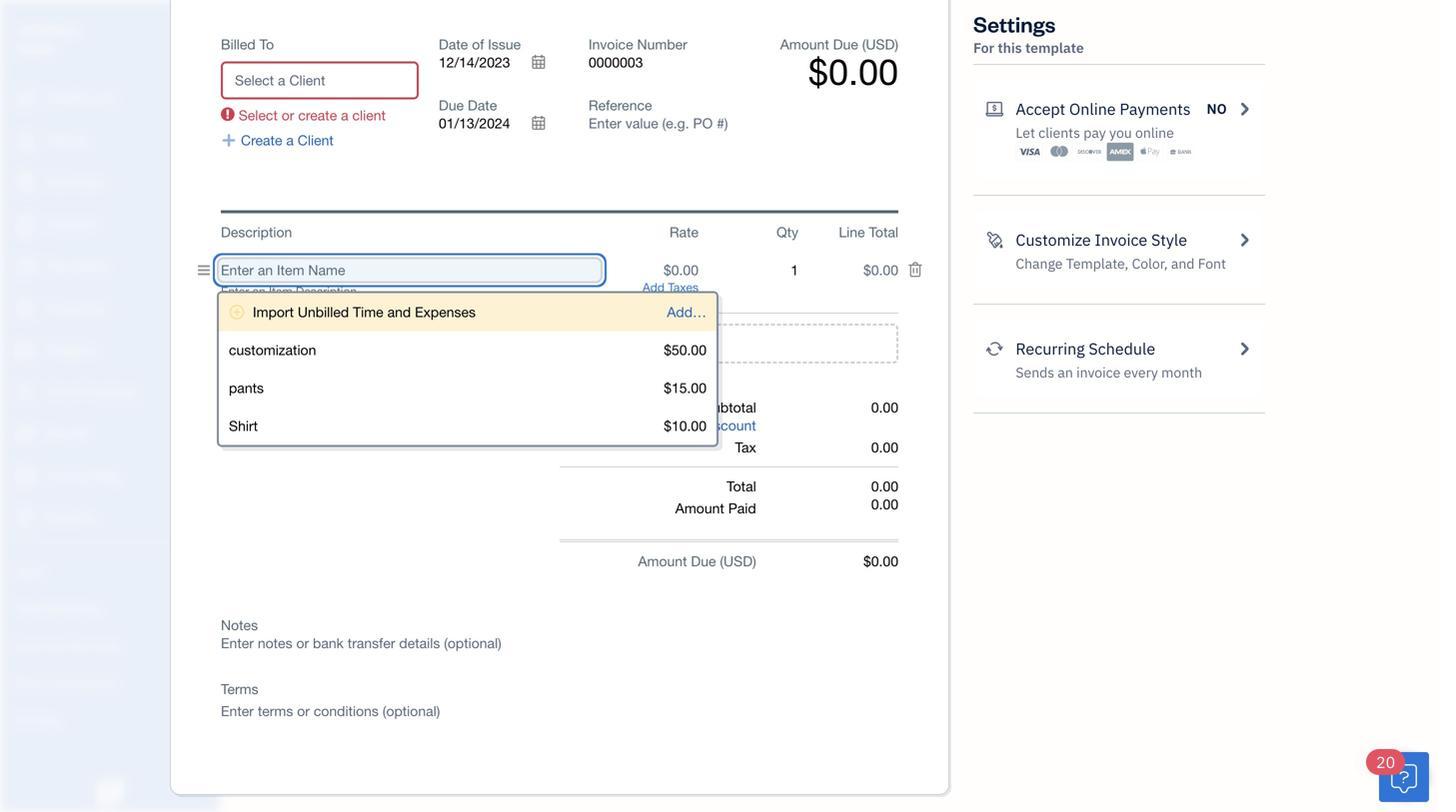 Task type: locate. For each thing, give the bounding box(es) containing it.
01/13/2024 button
[[439, 114, 559, 132]]

1 vertical spatial date
[[468, 97, 497, 113]]

invoice up the change template, color, and font
[[1095, 229, 1148, 250]]

and down enter an item description text field
[[387, 304, 411, 320]]

total
[[869, 224, 899, 240], [727, 478, 756, 495]]

sends
[[1016, 363, 1055, 382]]

amount due ( usd ) $0.00
[[780, 36, 899, 92]]

1 0.00 from the top
[[871, 399, 899, 416]]

no
[[1207, 99, 1227, 118]]

due
[[833, 36, 858, 52], [439, 97, 464, 113], [691, 553, 716, 570]]

1 vertical spatial chevronright image
[[1235, 337, 1253, 361]]

create a client button
[[221, 131, 334, 149]]

accept
[[1016, 98, 1066, 119]]

project image
[[13, 341, 37, 361]]

0 horizontal spatial total
[[727, 478, 756, 495]]

due for amount due ( usd ) $0.00
[[833, 36, 858, 52]]

1 vertical spatial line
[[583, 331, 621, 357]]

0 vertical spatial usd
[[866, 36, 895, 52]]

12/14/2023
[[439, 54, 510, 70]]

( for amount due ( usd )
[[720, 553, 724, 570]]

expense image
[[13, 299, 37, 319]]

0 vertical spatial and
[[1171, 254, 1195, 273]]

and inside main element
[[48, 637, 70, 654]]

) inside "amount due ( usd ) $0.00"
[[895, 36, 899, 52]]

amount for amount due ( usd ) $0.00
[[780, 36, 829, 52]]

$0.00
[[809, 50, 899, 92], [864, 553, 899, 570]]

Enter an Item Description text field
[[221, 283, 599, 299]]

a
[[341, 107, 348, 123], [286, 132, 294, 148], [567, 331, 578, 357], [689, 417, 697, 434]]

2 vertical spatial add
[[660, 417, 686, 434]]

Terms text field
[[221, 703, 899, 721]]

0 vertical spatial settings
[[973, 9, 1056, 38]]

1 vertical spatial total
[[727, 478, 756, 495]]

amount inside "amount due ( usd ) $0.00"
[[780, 36, 829, 52]]

0 horizontal spatial (
[[720, 553, 724, 570]]

list box containing import unbilled time and expenses
[[217, 291, 719, 447]]

and
[[1171, 254, 1195, 273], [387, 304, 411, 320], [48, 637, 70, 654]]

chevronright image
[[1235, 228, 1253, 252], [1235, 337, 1253, 361]]

line total
[[839, 224, 899, 240]]

timer image
[[13, 383, 37, 403]]

to
[[259, 36, 274, 52]]

exclamationcircle image
[[221, 106, 235, 122]]

add inside subtotal add a discount tax
[[660, 417, 686, 434]]

add left the taxes
[[643, 280, 665, 294]]

dashboard image
[[13, 89, 37, 109]]

taxes
[[668, 280, 699, 294]]

discover image
[[1076, 142, 1103, 162]]

0 horizontal spatial usd
[[724, 553, 753, 570]]

add…
[[667, 304, 707, 320]]

0.00
[[871, 399, 899, 416], [871, 439, 899, 456], [871, 478, 899, 495], [871, 496, 899, 513]]

0 vertical spatial $0.00
[[809, 50, 899, 92]]

0 vertical spatial chevronright image
[[1235, 228, 1253, 252]]

2 0.00 from the top
[[871, 439, 899, 456]]

list box
[[217, 291, 719, 447]]

add inside button
[[526, 331, 563, 357]]

add right plus image
[[526, 331, 563, 357]]

add a line
[[526, 331, 621, 357]]

date up 01/13/2024
[[468, 97, 497, 113]]

and right the items
[[48, 637, 70, 654]]

and down style
[[1171, 254, 1195, 273]]

apps
[[15, 563, 45, 580]]

money image
[[13, 425, 37, 445]]

0 vertical spatial line
[[839, 224, 865, 240]]

Line Total (USD) text field
[[863, 262, 899, 279]]

amount due ( usd )
[[638, 553, 756, 570]]

2 horizontal spatial and
[[1171, 254, 1195, 273]]

1 vertical spatial (
[[720, 553, 724, 570]]

amount inside total amount paid
[[675, 500, 724, 517]]

1 vertical spatial usd
[[724, 553, 753, 570]]

) left for
[[895, 36, 899, 52]]

line up line total (usd) text field
[[839, 224, 865, 240]]

Client text field
[[223, 63, 417, 97]]

amount
[[780, 36, 829, 52], [675, 500, 724, 517], [638, 553, 687, 570]]

usd
[[866, 36, 895, 52], [724, 553, 753, 570]]

add down $15.00
[[660, 417, 686, 434]]

2 horizontal spatial due
[[833, 36, 858, 52]]

style
[[1151, 229, 1187, 250]]

paid
[[728, 500, 756, 517]]

every
[[1124, 363, 1158, 382]]

settings down bank
[[15, 711, 61, 728]]

1 chevronright image from the top
[[1235, 228, 1253, 252]]

settings link
[[5, 703, 214, 738]]

2 vertical spatial amount
[[638, 553, 687, 570]]

settings for settings
[[15, 711, 61, 728]]

2 vertical spatial due
[[691, 553, 716, 570]]

add
[[643, 280, 665, 294], [526, 331, 563, 357], [660, 417, 686, 434]]

0 horizontal spatial )
[[753, 553, 756, 570]]

chevronright image for recurring schedule
[[1235, 337, 1253, 361]]

connections
[[46, 674, 117, 691]]

) down paid at the bottom right of page
[[753, 553, 756, 570]]

font
[[1198, 254, 1226, 273]]

due inside "amount due ( usd ) $0.00"
[[833, 36, 858, 52]]

settings up this
[[973, 9, 1056, 38]]

1 vertical spatial and
[[387, 304, 411, 320]]

0 horizontal spatial settings
[[15, 711, 61, 728]]

0 vertical spatial add
[[643, 280, 665, 294]]

0 vertical spatial total
[[869, 224, 899, 240]]

total amount paid
[[675, 478, 756, 517]]

0 vertical spatial date
[[439, 36, 468, 52]]

total up line total (usd) text field
[[869, 224, 899, 240]]

3 0.00 from the top
[[871, 478, 899, 495]]

1 horizontal spatial settings
[[973, 9, 1056, 38]]

invoice up 0000003
[[589, 36, 633, 52]]

pay
[[1084, 123, 1106, 142]]

tax
[[735, 439, 756, 456]]

1 vertical spatial add
[[526, 331, 563, 357]]

1 vertical spatial due
[[439, 97, 464, 113]]

2 chevronright image from the top
[[1235, 337, 1253, 361]]

Reference Number text field
[[589, 115, 730, 132]]

settings for this template
[[973, 9, 1084, 57]]

resource center badge image
[[1379, 753, 1429, 803]]

0 vertical spatial (
[[862, 36, 866, 52]]

usd inside "amount due ( usd ) $0.00"
[[866, 36, 895, 52]]

an
[[1058, 363, 1073, 382]]

)
[[895, 36, 899, 52], [753, 553, 756, 570]]

settings for settings for this template
[[973, 9, 1056, 38]]

import unbilled time and expenses
[[253, 304, 476, 320]]

members
[[49, 600, 102, 617]]

add a line button
[[221, 324, 899, 364]]

select or create a client
[[239, 107, 386, 123]]

line left $50.00 on the left of the page
[[583, 331, 621, 357]]

2 vertical spatial and
[[48, 637, 70, 654]]

0 vertical spatial due
[[833, 36, 858, 52]]

billed
[[221, 36, 256, 52]]

1 vertical spatial )
[[753, 553, 756, 570]]

bank connections
[[15, 674, 117, 691]]

0 vertical spatial invoice
[[589, 36, 633, 52]]

(
[[862, 36, 866, 52], [720, 553, 724, 570]]

plus image
[[498, 334, 521, 354]]

0 horizontal spatial and
[[48, 637, 70, 654]]

owner
[[16, 39, 56, 56]]

this
[[998, 38, 1022, 57]]

date left of
[[439, 36, 468, 52]]

report image
[[13, 509, 37, 529]]

total inside total amount paid
[[727, 478, 756, 495]]

1 horizontal spatial (
[[862, 36, 866, 52]]

invoice
[[589, 36, 633, 52], [1095, 229, 1148, 250]]

1 vertical spatial settings
[[15, 711, 61, 728]]

0 horizontal spatial line
[[583, 331, 621, 357]]

0 horizontal spatial invoice
[[589, 36, 633, 52]]

add taxes button
[[643, 280, 699, 294]]

0 horizontal spatial due
[[439, 97, 464, 113]]

recurring
[[1016, 338, 1085, 359]]

1 horizontal spatial )
[[895, 36, 899, 52]]

1 vertical spatial amount
[[675, 500, 724, 517]]

settings
[[973, 9, 1056, 38], [15, 711, 61, 728]]

amount for amount due ( usd )
[[638, 553, 687, 570]]

date inside due date 01/13/2024
[[468, 97, 497, 113]]

line
[[839, 224, 865, 240], [583, 331, 621, 357]]

chart image
[[13, 467, 37, 487]]

recurring schedule
[[1016, 338, 1156, 359]]

settings inside settings for this template
[[973, 9, 1056, 38]]

a left "discount"
[[689, 417, 697, 434]]

settings inside main element
[[15, 711, 61, 728]]

1 vertical spatial invoice
[[1095, 229, 1148, 250]]

terms
[[221, 681, 258, 698]]

american express image
[[1107, 142, 1134, 162]]

description
[[221, 224, 292, 240]]

discount
[[701, 417, 756, 434]]

0 vertical spatial )
[[895, 36, 899, 52]]

items and services link
[[5, 629, 214, 664]]

total up paid at the bottom right of page
[[727, 478, 756, 495]]

1 horizontal spatial due
[[691, 553, 716, 570]]

1 horizontal spatial usd
[[866, 36, 895, 52]]

0 vertical spatial amount
[[780, 36, 829, 52]]

1 horizontal spatial and
[[387, 304, 411, 320]]

payments
[[1120, 98, 1191, 119]]

billed to
[[221, 36, 274, 52]]

Item Rate (USD) text field
[[663, 262, 699, 279]]

( inside "amount due ( usd ) $0.00"
[[862, 36, 866, 52]]



Task type: describe. For each thing, give the bounding box(es) containing it.
12/14/2023 button
[[439, 53, 559, 71]]

client
[[298, 132, 334, 148]]

invoice image
[[13, 215, 37, 235]]

a right plus image
[[567, 331, 578, 357]]

due for amount due ( usd )
[[691, 553, 716, 570]]

select
[[239, 107, 278, 123]]

$0.00 inside "amount due ( usd ) $0.00"
[[809, 50, 899, 92]]

4 0.00 from the top
[[871, 496, 899, 513]]

20
[[1376, 752, 1395, 773]]

bank connections link
[[5, 666, 214, 701]]

payment image
[[13, 257, 37, 277]]

client image
[[13, 131, 37, 151]]

plus image
[[221, 131, 237, 149]]

usd for amount due ( usd ) $0.00
[[866, 36, 895, 52]]

company owner
[[16, 18, 78, 56]]

due inside due date 01/13/2024
[[439, 97, 464, 113]]

( for amount due ( usd ) $0.00
[[862, 36, 866, 52]]

$15.00
[[664, 380, 707, 396]]

1 horizontal spatial invoice
[[1095, 229, 1148, 250]]

date inside date of issue 12/14/2023
[[439, 36, 468, 52]]

create
[[241, 132, 282, 148]]

template
[[1025, 38, 1084, 57]]

issue
[[488, 36, 521, 52]]

subtotal
[[704, 399, 756, 416]]

) for amount due ( usd ) $0.00
[[895, 36, 899, 52]]

bank image
[[1167, 142, 1194, 162]]

schedule
[[1089, 338, 1156, 359]]

subtotal add a discount tax
[[660, 399, 756, 456]]

reference
[[589, 97, 652, 113]]

bars image
[[198, 261, 210, 279]]

and for expenses
[[387, 304, 411, 320]]

pluscircle image
[[229, 303, 245, 321]]

notes
[[221, 617, 258, 634]]

customize invoice style
[[1016, 229, 1187, 250]]

customization
[[229, 342, 316, 358]]

sends an invoice every month
[[1016, 363, 1202, 382]]

date of issue 12/14/2023
[[439, 36, 521, 70]]

due date 01/13/2024
[[439, 97, 510, 131]]

template,
[[1066, 254, 1129, 273]]

$50.00
[[664, 342, 707, 358]]

add for add a line
[[526, 331, 563, 357]]

client
[[352, 107, 386, 123]]

expenses
[[415, 304, 476, 320]]

clients
[[1039, 123, 1080, 142]]

month
[[1162, 363, 1202, 382]]

rate
[[670, 224, 699, 240]]

a inside subtotal add a discount tax
[[689, 417, 697, 434]]

let
[[1016, 123, 1035, 142]]

team members
[[15, 600, 102, 617]]

services
[[72, 637, 120, 654]]

1 horizontal spatial line
[[839, 224, 865, 240]]

Notes text field
[[221, 635, 899, 653]]

let clients pay you online
[[1016, 123, 1174, 142]]

qty
[[777, 224, 799, 240]]

team
[[15, 600, 47, 617]]

and for font
[[1171, 254, 1195, 273]]

add a discount button
[[660, 417, 756, 435]]

number
[[637, 36, 687, 52]]

accept online payments
[[1016, 98, 1191, 119]]

20 button
[[1366, 750, 1429, 803]]

online
[[1069, 98, 1116, 119]]

time
[[353, 304, 384, 320]]

) for amount due ( usd )
[[753, 553, 756, 570]]

1 horizontal spatial total
[[869, 224, 899, 240]]

chevronright image for customize invoice style
[[1235, 228, 1253, 252]]

mastercard image
[[1046, 142, 1073, 162]]

invoice number 0000003
[[589, 36, 687, 70]]

usd for amount due ( usd )
[[724, 553, 753, 570]]

shirt
[[229, 418, 258, 434]]

estimate image
[[13, 173, 37, 193]]

invoice
[[1077, 363, 1121, 382]]

Item Quantity text field
[[770, 262, 799, 279]]

onlinesales image
[[985, 97, 1004, 121]]

01/13/2024
[[439, 115, 510, 131]]

line inside button
[[583, 331, 621, 357]]

bank
[[15, 674, 44, 691]]

company
[[16, 18, 78, 37]]

of
[[472, 36, 484, 52]]

apps link
[[5, 555, 214, 590]]

or
[[282, 107, 294, 123]]

1 vertical spatial $0.00
[[864, 553, 899, 570]]

add for add taxes
[[643, 280, 665, 294]]

customize
[[1016, 229, 1091, 250]]

team members link
[[5, 592, 214, 627]]

refresh image
[[985, 337, 1004, 361]]

a left 'client'
[[341, 107, 348, 123]]

you
[[1109, 123, 1132, 142]]

0000003
[[589, 54, 643, 70]]

pants
[[229, 380, 264, 396]]

change template, color, and font
[[1016, 254, 1226, 273]]

create a client
[[241, 132, 334, 148]]

items and services
[[15, 637, 120, 654]]

change
[[1016, 254, 1063, 273]]

items
[[15, 637, 46, 654]]

a down or
[[286, 132, 294, 148]]

0000003 button
[[589, 53, 734, 71]]

unbilled
[[298, 304, 349, 320]]

invoice inside invoice number 0000003
[[589, 36, 633, 52]]

$10.00
[[664, 418, 707, 434]]

color,
[[1132, 254, 1168, 273]]

0.00 0.00
[[871, 478, 899, 513]]

Enter an Item Name text field
[[221, 261, 599, 279]]

main element
[[0, 0, 270, 813]]

online
[[1135, 123, 1174, 142]]

freshbooks image
[[94, 781, 126, 805]]

delete line item image
[[907, 261, 924, 279]]

paintbrush image
[[985, 228, 1004, 252]]

chevronright image
[[1235, 97, 1253, 121]]

for
[[973, 38, 995, 57]]

apple pay image
[[1137, 142, 1164, 162]]

import
[[253, 304, 294, 320]]

create
[[298, 107, 337, 123]]

visa image
[[1016, 142, 1043, 162]]



Task type: vqa. For each thing, say whether or not it's contained in the screenshot.
estimates link
no



